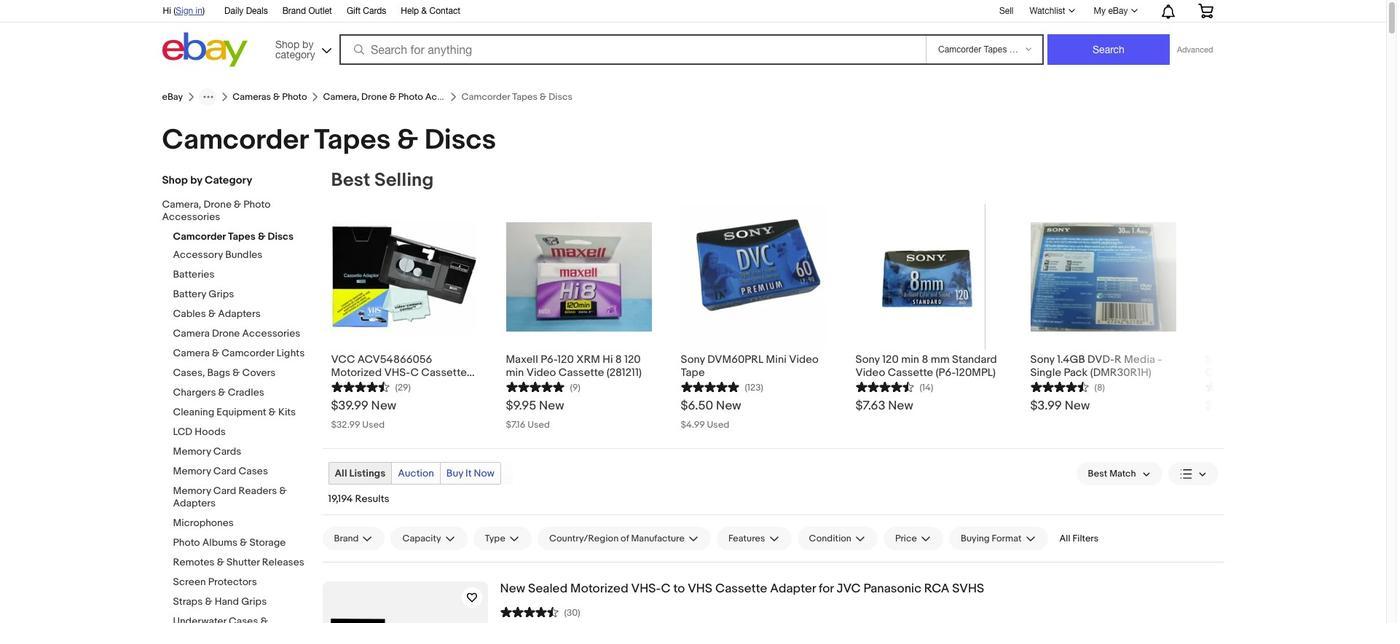 Task type: describe. For each thing, give the bounding box(es) containing it.
brand button
[[323, 527, 385, 550]]

camcorder tapes & discs
[[162, 123, 496, 157]]

1 horizontal spatial tapes
[[314, 123, 391, 157]]

new for $3.98 new
[[1240, 399, 1266, 413]]

camera, drone & photo accessories camcorder tapes & discs accessory bundles batteries battery grips cables & adapters camera drone accessories camera & camcorder lights cases, bags & covers chargers & cradles cleaning equipment & kits lcd hoods memory cards memory card cases memory card readers & adapters microphones photo albums & storage remotes & shutter releases screen protectors straps & hand grips
[[162, 198, 305, 608]]

watchlist
[[1030, 6, 1066, 16]]

1 vertical spatial adapters
[[173, 497, 216, 509]]

cables & adapters link
[[173, 308, 312, 321]]

vcc acv54866056 motorized vhs-c cassette adapter link
[[331, 350, 477, 393]]

all for all filters
[[1060, 533, 1071, 544]]

my
[[1094, 6, 1106, 16]]

2 card from the top
[[213, 485, 236, 497]]

condition button
[[798, 527, 878, 550]]

2 camera from the top
[[173, 347, 210, 359]]

battery
[[173, 288, 206, 300]]

camera, for camera, drone & photo accessories camcorder tapes & discs accessory bundles batteries battery grips cables & adapters camera drone accessories camera & camcorder lights cases, bags & covers chargers & cradles cleaning equipment & kits lcd hoods memory cards memory card cases memory card readers & adapters microphones photo albums & storage remotes & shutter releases screen protectors straps & hand grips
[[162, 198, 201, 211]]

1 memory from the top
[[173, 445, 211, 458]]

new sealed motorized vhs-c to vhs cassette adapter for jvc panasonic rca svhs image
[[323, 617, 488, 623]]

gift
[[347, 6, 361, 16]]

(29) link
[[331, 380, 411, 394]]

cassette inside sony 120 min 8 mm standard video cassette (p6-120mpl)
[[888, 366, 934, 380]]

cradles
[[228, 386, 264, 399]]

sony 120 min 8 mm standard video cassette (p6-120mpl) link
[[856, 350, 1002, 380]]

sony dvm60prl mini video tape image
[[681, 204, 827, 350]]

accessories for camera, drone & photo accessories
[[425, 91, 479, 103]]

buying format button
[[950, 527, 1048, 550]]

new sealed motorized vhs-c to vhs cassette adapter for jvc panasonic rca svhs
[[500, 582, 985, 596]]

- for $3.98 new
[[1254, 366, 1258, 380]]

hi inside account navigation
[[163, 6, 171, 16]]

cleaning inside camera, drone & photo accessories camcorder tapes & discs accessory bundles batteries battery grips cables & adapters camera drone accessories camera & camcorder lights cases, bags & covers chargers & cradles cleaning equipment & kits lcd hoods memory cards memory card cases memory card readers & adapters microphones photo albums & storage remotes & shutter releases screen protectors straps & hand grips
[[173, 406, 214, 418]]

1 camera from the top
[[173, 327, 210, 340]]

all filters button
[[1054, 527, 1105, 550]]

gift cards
[[347, 6, 387, 16]]

min inside maxell p6-120 xrm hi 8 120 min video cassette (281211)
[[506, 366, 524, 380]]

price
[[896, 533, 918, 544]]

buy it now link
[[441, 463, 501, 484]]

results
[[355, 493, 390, 505]]

condition
[[809, 533, 852, 544]]

$3.98 new
[[1206, 399, 1266, 413]]

ebay inside account navigation
[[1109, 6, 1129, 16]]

camera drone accessories link
[[173, 327, 312, 341]]

$6.50
[[681, 399, 714, 413]]

cases
[[239, 465, 268, 477]]

sell link
[[993, 6, 1021, 16]]

sealed
[[528, 582, 568, 596]]

type
[[485, 533, 506, 544]]

5 out of 5 stars image
[[506, 380, 564, 394]]

motorized for acv54866056
[[331, 366, 382, 380]]

$39.99 new $32.99 used
[[331, 399, 397, 431]]

& inside account navigation
[[422, 6, 427, 16]]

mini inside sony dvm60prl mini video tape
[[766, 353, 787, 367]]

shop by category
[[162, 173, 252, 187]]

1 vertical spatial camcorder
[[173, 230, 226, 243]]

tapes inside camera, drone & photo accessories camcorder tapes & discs accessory bundles batteries battery grips cables & adapters camera drone accessories camera & camcorder lights cases, bags & covers chargers & cradles cleaning equipment & kits lcd hoods memory cards memory card cases memory card readers & adapters microphones photo albums & storage remotes & shutter releases screen protectors straps & hand grips
[[228, 230, 256, 243]]

(p6-
[[936, 366, 956, 380]]

screen protectors link
[[173, 576, 312, 590]]

photo albums & storage link
[[173, 536, 312, 550]]

best for best selling
[[331, 169, 370, 192]]

(14)
[[920, 382, 934, 394]]

type button
[[473, 527, 532, 550]]

memory card readers & adapters link
[[173, 485, 312, 511]]

hi ( sign in )
[[163, 6, 205, 16]]

tape
[[681, 366, 705, 380]]

(29)
[[395, 382, 411, 394]]

(
[[174, 6, 176, 16]]

shop for shop by category
[[162, 173, 188, 187]]

camera, for camera, drone & photo accessories
[[323, 91, 359, 103]]

daily
[[225, 6, 244, 16]]

cases,
[[173, 367, 205, 379]]

sony for $6.50 new
[[681, 353, 705, 367]]

country/region
[[549, 533, 619, 544]]

features button
[[717, 527, 792, 550]]

battery grips link
[[173, 288, 312, 302]]

chargers
[[173, 386, 216, 399]]

outlet
[[309, 6, 332, 16]]

(14) link
[[856, 380, 934, 394]]

match
[[1110, 468, 1137, 480]]

equipment
[[217, 406, 267, 418]]

c for cassette
[[411, 366, 419, 380]]

in
[[196, 6, 203, 16]]

4.2 out of 5 stars image
[[1031, 380, 1089, 394]]

daily deals
[[225, 6, 268, 16]]

2 vertical spatial drone
[[212, 327, 240, 340]]

rca
[[925, 582, 950, 596]]

cassette inside vcc acv54866056 motorized vhs-c cassette adapter
[[421, 366, 467, 380]]

remotes
[[173, 556, 215, 568]]

none submit inside shop by category banner
[[1048, 34, 1170, 65]]

0 horizontal spatial camera, drone & photo accessories link
[[162, 198, 301, 224]]

auction
[[398, 467, 434, 480]]

all listings
[[335, 467, 386, 480]]

bundles
[[225, 249, 263, 261]]

2 120 from the left
[[625, 353, 641, 367]]

0 vertical spatial grips
[[209, 288, 234, 300]]

new for $6.50 new $4.99 used
[[716, 399, 742, 413]]

mini inside sony mini dv cleaning cassette - dvm4cld2
[[1233, 353, 1253, 367]]

19,194
[[328, 493, 353, 505]]

media
[[1125, 353, 1156, 367]]

accessory bundles link
[[173, 249, 312, 262]]

memory card cases link
[[173, 465, 312, 479]]

advanced
[[1178, 45, 1214, 54]]

0 vertical spatial camera, drone & photo accessories link
[[323, 91, 479, 103]]

new for $39.99 new $32.99 used
[[371, 399, 397, 413]]

xrm
[[577, 353, 600, 367]]

buying format
[[961, 533, 1022, 544]]

1.4gb
[[1058, 353, 1086, 367]]

mm
[[931, 353, 950, 367]]

readers
[[239, 485, 277, 497]]

brand for brand
[[334, 533, 359, 544]]

sony 120 min 8 mm standard video cassette (p6-120mpl) image
[[872, 204, 986, 350]]

(30) link
[[500, 605, 581, 619]]

hand
[[215, 595, 239, 608]]

category
[[205, 173, 252, 187]]

account navigation
[[155, 0, 1225, 23]]

view: list view image
[[1180, 466, 1207, 481]]

0 vertical spatial discs
[[425, 123, 496, 157]]

shop by category banner
[[155, 0, 1225, 71]]

sell
[[1000, 6, 1014, 16]]

filters
[[1073, 533, 1099, 544]]

remotes & shutter releases link
[[173, 556, 312, 570]]

all filters
[[1060, 533, 1099, 544]]

used for $39.99
[[362, 419, 385, 431]]

shop for shop by category
[[275, 38, 300, 50]]

p6-
[[541, 353, 558, 367]]

4.5 out of 5 stars image
[[500, 605, 559, 619]]

$3.99 new
[[1031, 399, 1091, 413]]

used for $9.95
[[528, 419, 550, 431]]

sony for $3.98 new
[[1206, 353, 1230, 367]]



Task type: vqa. For each thing, say whether or not it's contained in the screenshot.
4.2 out of 5 stars image
yes



Task type: locate. For each thing, give the bounding box(es) containing it.
discs inside camera, drone & photo accessories camcorder tapes & discs accessory bundles batteries battery grips cables & adapters camera drone accessories camera & camcorder lights cases, bags & covers chargers & cradles cleaning equipment & kits lcd hoods memory cards memory card cases memory card readers & adapters microphones photo albums & storage remotes & shutter releases screen protectors straps & hand grips
[[268, 230, 294, 243]]

help & contact link
[[401, 4, 461, 20]]

sony 1.4gb dvd-r media - single pack (dmr30r1h) link
[[1031, 350, 1177, 380]]

0 horizontal spatial mini
[[766, 353, 787, 367]]

c inside vcc acv54866056 motorized vhs-c cassette adapter
[[411, 366, 419, 380]]

0 horizontal spatial adapters
[[173, 497, 216, 509]]

vhs- inside vcc acv54866056 motorized vhs-c cassette adapter
[[385, 366, 411, 380]]

adapters up microphones
[[173, 497, 216, 509]]

4.3 out of 5 stars image
[[331, 380, 390, 394]]

sony dvm60prl mini video tape link
[[681, 350, 827, 380]]

my ebay
[[1094, 6, 1129, 16]]

cases, bags & covers link
[[173, 367, 312, 380]]

$3.99
[[1031, 399, 1063, 413]]

ebay link
[[162, 91, 183, 103]]

$6.50 new $4.99 used
[[681, 399, 742, 431]]

$7.16
[[506, 419, 526, 431]]

0 horizontal spatial video
[[527, 366, 556, 380]]

hi inside maxell p6-120 xrm hi 8 120 min video cassette (281211)
[[603, 353, 613, 367]]

all listings link
[[329, 463, 392, 484]]

maxell p6-120 xrm hi 8 120 min video cassette (281211) link
[[506, 350, 652, 380]]

1 horizontal spatial adapters
[[218, 308, 261, 320]]

1 8 from the left
[[616, 353, 622, 367]]

1 vertical spatial motorized
[[571, 582, 629, 596]]

camera,
[[323, 91, 359, 103], [162, 198, 201, 211]]

cards
[[363, 6, 387, 16], [213, 445, 242, 458]]

0 horizontal spatial min
[[506, 366, 524, 380]]

1 vertical spatial camera
[[173, 347, 210, 359]]

cleaning down chargers
[[173, 406, 214, 418]]

sony 1.4gb dvd-r media - single pack (dmr30r1h)
[[1031, 353, 1163, 380]]

1 vertical spatial vhs-
[[632, 582, 661, 596]]

1 horizontal spatial cleaning
[[1272, 353, 1317, 367]]

(123)
[[745, 382, 764, 394]]

grips down batteries link at the top left of page
[[209, 288, 234, 300]]

1 horizontal spatial used
[[528, 419, 550, 431]]

camcorder
[[162, 123, 308, 157], [173, 230, 226, 243], [222, 347, 274, 359]]

brand left outlet
[[283, 6, 306, 16]]

4.4 out of 5 stars image
[[856, 380, 914, 394]]

by for category
[[190, 173, 202, 187]]

by for category
[[303, 38, 314, 50]]

camcorder down camera drone accessories link
[[222, 347, 274, 359]]

0 horizontal spatial camera,
[[162, 198, 201, 211]]

1 4.8 out of 5 stars image from the left
[[681, 380, 739, 394]]

tapes up bundles
[[228, 230, 256, 243]]

2 horizontal spatial accessories
[[425, 91, 479, 103]]

1 used from the left
[[362, 419, 385, 431]]

dvd-
[[1088, 353, 1115, 367]]

cleaning right dv
[[1272, 353, 1317, 367]]

cards inside camera, drone & photo accessories camcorder tapes & discs accessory bundles batteries battery grips cables & adapters camera drone accessories camera & camcorder lights cases, bags & covers chargers & cradles cleaning equipment & kits lcd hoods memory cards memory card cases memory card readers & adapters microphones photo albums & storage remotes & shutter releases screen protectors straps & hand grips
[[213, 445, 242, 458]]

1 mini from the left
[[766, 353, 787, 367]]

brand inside account navigation
[[283, 6, 306, 16]]

2 memory from the top
[[173, 465, 211, 477]]

pack
[[1064, 366, 1088, 380]]

0 horizontal spatial tapes
[[228, 230, 256, 243]]

3 120 from the left
[[883, 353, 899, 367]]

video inside sony 120 min 8 mm standard video cassette (p6-120mpl)
[[856, 366, 886, 380]]

2 4.8 out of 5 stars image from the left
[[1206, 380, 1264, 394]]

drone for camera, drone & photo accessories camcorder tapes & discs accessory bundles batteries battery grips cables & adapters camera drone accessories camera & camcorder lights cases, bags & covers chargers & cradles cleaning equipment & kits lcd hoods memory cards memory card cases memory card readers & adapters microphones photo albums & storage remotes & shutter releases screen protectors straps & hand grips
[[204, 198, 232, 211]]

1 vertical spatial hi
[[603, 353, 613, 367]]

4.8 out of 5 stars image
[[681, 380, 739, 394], [1206, 380, 1264, 394]]

0 horizontal spatial 4.8 out of 5 stars image
[[681, 380, 739, 394]]

accessories for camera, drone & photo accessories camcorder tapes & discs accessory bundles batteries battery grips cables & adapters camera drone accessories camera & camcorder lights cases, bags & covers chargers & cradles cleaning equipment & kits lcd hoods memory cards memory card cases memory card readers & adapters microphones photo albums & storage remotes & shutter releases screen protectors straps & hand grips
[[162, 211, 220, 223]]

brand inside dropdown button
[[334, 533, 359, 544]]

2 vertical spatial memory
[[173, 485, 211, 497]]

new for $9.95 new $7.16 used
[[539, 399, 565, 413]]

vhs- for to
[[632, 582, 661, 596]]

used for $6.50
[[707, 419, 730, 431]]

min up the $9.95
[[506, 366, 524, 380]]

new down "(9)" link
[[539, 399, 565, 413]]

2 horizontal spatial used
[[707, 419, 730, 431]]

hi left the (
[[163, 6, 171, 16]]

&
[[422, 6, 427, 16], [273, 91, 280, 103], [390, 91, 396, 103], [397, 123, 418, 157], [234, 198, 241, 211], [258, 230, 266, 243], [208, 308, 216, 320], [212, 347, 219, 359], [233, 367, 240, 379], [218, 386, 226, 399], [269, 406, 276, 418], [279, 485, 287, 497], [240, 536, 247, 549], [217, 556, 224, 568], [205, 595, 212, 608]]

1 vertical spatial grips
[[241, 595, 267, 608]]

albums
[[202, 536, 238, 549]]

all inside button
[[1060, 533, 1071, 544]]

deals
[[246, 6, 268, 16]]

0 horizontal spatial all
[[335, 467, 347, 480]]

1 vertical spatial camera,
[[162, 198, 201, 211]]

0 vertical spatial best
[[331, 169, 370, 192]]

ebay inside camcorder tapes & discs main content
[[162, 91, 183, 103]]

2 8 from the left
[[922, 353, 929, 367]]

$7.63 new
[[856, 399, 914, 413]]

0 vertical spatial tapes
[[314, 123, 391, 157]]

your shopping cart image
[[1198, 4, 1215, 18]]

(dmr30r1h)
[[1091, 366, 1152, 380]]

best match button
[[1077, 462, 1163, 485]]

0 vertical spatial shop
[[275, 38, 300, 50]]

1 vertical spatial ebay
[[162, 91, 183, 103]]

used right $7.16
[[528, 419, 550, 431]]

mini left dv
[[1233, 353, 1253, 367]]

120 left xrm
[[558, 353, 574, 367]]

camera, down shop by category
[[162, 198, 201, 211]]

dv
[[1256, 353, 1270, 367]]

new down '(14)' link
[[889, 399, 914, 413]]

8 inside maxell p6-120 xrm hi 8 120 min video cassette (281211)
[[616, 353, 622, 367]]

buy
[[447, 467, 463, 480]]

country/region of manufacture button
[[538, 527, 711, 550]]

by inside camcorder tapes & discs main content
[[190, 173, 202, 187]]

photo
[[282, 91, 307, 103], [398, 91, 423, 103], [244, 198, 271, 211], [173, 536, 200, 549]]

format
[[992, 533, 1022, 544]]

features
[[729, 533, 766, 544]]

hi
[[163, 6, 171, 16], [603, 353, 613, 367]]

1 horizontal spatial min
[[902, 353, 920, 367]]

best left match
[[1089, 468, 1108, 480]]

sony mini dv cleaning cassette - dvm4cld2 link
[[1206, 350, 1352, 380]]

motorized inside new sealed motorized vhs-c to vhs cassette adapter for jvc panasonic rca svhs link
[[571, 582, 629, 596]]

new down (123) link
[[716, 399, 742, 413]]

1 horizontal spatial vhs-
[[632, 582, 661, 596]]

$4.99
[[681, 419, 705, 431]]

1 horizontal spatial 8
[[922, 353, 929, 367]]

shop inside the shop by category
[[275, 38, 300, 50]]

cables
[[173, 308, 206, 320]]

3 used from the left
[[707, 419, 730, 431]]

1 vertical spatial best
[[1089, 468, 1108, 480]]

0 horizontal spatial 8
[[616, 353, 622, 367]]

1 horizontal spatial grips
[[241, 595, 267, 608]]

help
[[401, 6, 419, 16]]

0 horizontal spatial discs
[[268, 230, 294, 243]]

0 vertical spatial hi
[[163, 6, 171, 16]]

0 vertical spatial adapters
[[218, 308, 261, 320]]

batteries link
[[173, 268, 312, 282]]

lcd
[[173, 426, 193, 438]]

best inside dropdown button
[[1089, 468, 1108, 480]]

0 vertical spatial card
[[213, 465, 236, 477]]

1 card from the top
[[213, 465, 236, 477]]

2 vertical spatial camcorder
[[222, 347, 274, 359]]

card down memory cards link
[[213, 465, 236, 477]]

1 120 from the left
[[558, 353, 574, 367]]

adapter inside vcc acv54866056 motorized vhs-c cassette adapter
[[331, 379, 372, 393]]

drone down cables & adapters link
[[212, 327, 240, 340]]

1 horizontal spatial camera, drone & photo accessories link
[[323, 91, 479, 103]]

1 horizontal spatial video
[[789, 353, 819, 367]]

used inside $9.95 new $7.16 used
[[528, 419, 550, 431]]

1 vertical spatial card
[[213, 485, 236, 497]]

0 horizontal spatial cleaning
[[173, 406, 214, 418]]

1 horizontal spatial best
[[1089, 468, 1108, 480]]

- inside sony mini dv cleaning cassette - dvm4cld2
[[1254, 366, 1258, 380]]

0 horizontal spatial hi
[[163, 6, 171, 16]]

cleaning equipment & kits link
[[173, 406, 312, 420]]

1 horizontal spatial 4.8 out of 5 stars image
[[1206, 380, 1264, 394]]

microphones link
[[173, 517, 312, 531]]

0 horizontal spatial grips
[[209, 288, 234, 300]]

now
[[474, 467, 495, 480]]

sony 1.4gb dvd-r media - single pack (dmr30r1h) image
[[1031, 222, 1177, 332]]

single
[[1031, 366, 1062, 380]]

0 horizontal spatial brand
[[283, 6, 306, 16]]

2 mini from the left
[[1233, 353, 1253, 367]]

adapters down battery grips link
[[218, 308, 261, 320]]

vhs- left to
[[632, 582, 661, 596]]

sony inside sony mini dv cleaning cassette - dvm4cld2
[[1206, 353, 1230, 367]]

$32.99
[[331, 419, 360, 431]]

camera, drone & photo accessories
[[323, 91, 479, 103]]

new for $3.99 new
[[1065, 399, 1091, 413]]

0 vertical spatial camera
[[173, 327, 210, 340]]

1 horizontal spatial cards
[[363, 6, 387, 16]]

new right the $3.98
[[1240, 399, 1266, 413]]

0 vertical spatial vhs-
[[385, 366, 411, 380]]

tapes up best selling at top left
[[314, 123, 391, 157]]

cleaning
[[1272, 353, 1317, 367], [173, 406, 214, 418]]

by inside the shop by category
[[303, 38, 314, 50]]

listings
[[350, 467, 386, 480]]

0 horizontal spatial used
[[362, 419, 385, 431]]

sony for $7.63 new
[[856, 353, 880, 367]]

2 horizontal spatial video
[[856, 366, 886, 380]]

vhs- for cassette
[[385, 366, 411, 380]]

8 inside sony 120 min 8 mm standard video cassette (p6-120mpl)
[[922, 353, 929, 367]]

0 horizontal spatial -
[[1158, 353, 1163, 367]]

shop left the category
[[162, 173, 188, 187]]

cleaning inside sony mini dv cleaning cassette - dvm4cld2
[[1272, 353, 1317, 367]]

4.8 out of 5 stars image up $3.98 new
[[1206, 380, 1264, 394]]

sony left the 1.4gb
[[1031, 353, 1055, 367]]

dvm60prl
[[708, 353, 764, 367]]

min left mm
[[902, 353, 920, 367]]

storage
[[250, 536, 286, 549]]

best for best match
[[1089, 468, 1108, 480]]

mini right 'dvm60prl'
[[766, 353, 787, 367]]

sony inside sony 1.4gb dvd-r media - single pack (dmr30r1h)
[[1031, 353, 1055, 367]]

best down camcorder tapes & discs
[[331, 169, 370, 192]]

video inside maxell p6-120 xrm hi 8 120 min video cassette (281211)
[[527, 366, 556, 380]]

3 sony from the left
[[1031, 353, 1055, 367]]

grips down screen protectors link
[[241, 595, 267, 608]]

2 sony from the left
[[856, 353, 880, 367]]

1 vertical spatial adapter
[[771, 582, 816, 596]]

sony up 4.4 out of 5 stars image
[[856, 353, 880, 367]]

4.8 out of 5 stars image up $6.50
[[681, 380, 739, 394]]

protectors
[[208, 576, 257, 588]]

new down "(29)" "link"
[[371, 399, 397, 413]]

discs up selling
[[425, 123, 496, 157]]

0 horizontal spatial motorized
[[331, 366, 382, 380]]

1 horizontal spatial ebay
[[1109, 6, 1129, 16]]

screen
[[173, 576, 206, 588]]

0 vertical spatial accessories
[[425, 91, 479, 103]]

new up 4.5 out of 5 stars image
[[500, 582, 526, 596]]

shop inside camcorder tapes & discs main content
[[162, 173, 188, 187]]

120 inside sony 120 min 8 mm standard video cassette (p6-120mpl)
[[883, 353, 899, 367]]

- right media
[[1158, 353, 1163, 367]]

0 horizontal spatial adapter
[[331, 379, 372, 393]]

used right the $4.99
[[707, 419, 730, 431]]

drone down shop by category
[[204, 198, 232, 211]]

brand for brand outlet
[[283, 6, 306, 16]]

- for $3.99 new
[[1158, 353, 1163, 367]]

1 vertical spatial brand
[[334, 533, 359, 544]]

120 right xrm
[[625, 353, 641, 367]]

1 horizontal spatial shop
[[275, 38, 300, 50]]

camera up cases,
[[173, 347, 210, 359]]

new for $7.63 new
[[889, 399, 914, 413]]

0 vertical spatial ebay
[[1109, 6, 1129, 16]]

c up (29)
[[411, 366, 419, 380]]

cards down lcd hoods link
[[213, 445, 242, 458]]

drone up camcorder tapes & discs
[[362, 91, 387, 103]]

0 horizontal spatial by
[[190, 173, 202, 187]]

contact
[[430, 6, 461, 16]]

1 vertical spatial tapes
[[228, 230, 256, 243]]

sony up (123) link
[[681, 353, 705, 367]]

sony inside sony 120 min 8 mm standard video cassette (p6-120mpl)
[[856, 353, 880, 367]]

0 vertical spatial drone
[[362, 91, 387, 103]]

1 horizontal spatial c
[[661, 582, 671, 596]]

3 memory from the top
[[173, 485, 211, 497]]

1 vertical spatial drone
[[204, 198, 232, 211]]

auction link
[[392, 463, 440, 484]]

maxell p6-120 xrm hi 8 120 min video cassette (281211) image
[[506, 222, 652, 332]]

1 horizontal spatial mini
[[1233, 353, 1253, 367]]

camera, inside camera, drone & photo accessories camcorder tapes & discs accessory bundles batteries battery grips cables & adapters camera drone accessories camera & camcorder lights cases, bags & covers chargers & cradles cleaning equipment & kits lcd hoods memory cards memory card cases memory card readers & adapters microphones photo albums & storage remotes & shutter releases screen protectors straps & hand grips
[[162, 198, 201, 211]]

8 left mm
[[922, 353, 929, 367]]

cards right gift
[[363, 6, 387, 16]]

0 vertical spatial memory
[[173, 445, 211, 458]]

shop down brand outlet link on the left of the page
[[275, 38, 300, 50]]

accessories
[[425, 91, 479, 103], [162, 211, 220, 223], [242, 327, 301, 340]]

sony left dv
[[1206, 353, 1230, 367]]

all left the filters
[[1060, 533, 1071, 544]]

maxell
[[506, 353, 538, 367]]

kits
[[278, 406, 296, 418]]

all up the 19,194 at the bottom of page
[[335, 467, 347, 480]]

0 horizontal spatial accessories
[[162, 211, 220, 223]]

new inside '$39.99 new $32.99 used'
[[371, 399, 397, 413]]

0 vertical spatial adapter
[[331, 379, 372, 393]]

new inside $9.95 new $7.16 used
[[539, 399, 565, 413]]

cassette inside maxell p6-120 xrm hi 8 120 min video cassette (281211)
[[559, 366, 604, 380]]

adapter
[[331, 379, 372, 393], [771, 582, 816, 596]]

motorized inside vcc acv54866056 motorized vhs-c cassette adapter
[[331, 366, 382, 380]]

shutter
[[227, 556, 260, 568]]

1 horizontal spatial all
[[1060, 533, 1071, 544]]

camcorder up the category
[[162, 123, 308, 157]]

0 vertical spatial camcorder
[[162, 123, 308, 157]]

1 horizontal spatial camera,
[[323, 91, 359, 103]]

1 vertical spatial shop
[[162, 173, 188, 187]]

camera, up camcorder tapes & discs
[[323, 91, 359, 103]]

0 horizontal spatial shop
[[162, 173, 188, 187]]

used inside '$39.99 new $32.99 used'
[[362, 419, 385, 431]]

vcc acv54866056 motorized vhs-c cassette adapter image
[[331, 221, 477, 333]]

1 horizontal spatial adapter
[[771, 582, 816, 596]]

drone for camera, drone & photo accessories
[[362, 91, 387, 103]]

camcorder up accessory
[[173, 230, 226, 243]]

1 vertical spatial accessories
[[162, 211, 220, 223]]

0 vertical spatial cleaning
[[1272, 353, 1317, 367]]

2 used from the left
[[528, 419, 550, 431]]

sony mini dv cleaning cassette - dvm4cld2
[[1206, 353, 1319, 380]]

0 vertical spatial all
[[335, 467, 347, 480]]

0 horizontal spatial c
[[411, 366, 419, 380]]

brand
[[283, 6, 306, 16], [334, 533, 359, 544]]

0 horizontal spatial vhs-
[[385, 366, 411, 380]]

used inside $6.50 new $4.99 used
[[707, 419, 730, 431]]

new inside $6.50 new $4.99 used
[[716, 399, 742, 413]]

camcorder tapes & discs main content
[[151, 82, 1369, 623]]

0 vertical spatial cards
[[363, 6, 387, 16]]

1 horizontal spatial motorized
[[571, 582, 629, 596]]

daily deals link
[[225, 4, 268, 20]]

0 vertical spatial by
[[303, 38, 314, 50]]

card down memory card cases "link"
[[213, 485, 236, 497]]

1 horizontal spatial accessories
[[242, 327, 301, 340]]

- left dvm4cld2
[[1254, 366, 1258, 380]]

0 vertical spatial c
[[411, 366, 419, 380]]

cards inside account navigation
[[363, 6, 387, 16]]

0 vertical spatial motorized
[[331, 366, 382, 380]]

1 horizontal spatial hi
[[603, 353, 613, 367]]

motorized up $39.99
[[331, 366, 382, 380]]

min inside sony 120 min 8 mm standard video cassette (p6-120mpl)
[[902, 353, 920, 367]]

c for to
[[661, 582, 671, 596]]

(281211)
[[607, 366, 642, 380]]

video inside sony dvm60prl mini video tape
[[789, 353, 819, 367]]

1 horizontal spatial by
[[303, 38, 314, 50]]

- inside sony 1.4gb dvd-r media - single pack (dmr30r1h)
[[1158, 353, 1163, 367]]

hi right xrm
[[603, 353, 613, 367]]

adapter left for
[[771, 582, 816, 596]]

8 right xrm
[[616, 353, 622, 367]]

1 vertical spatial cards
[[213, 445, 242, 458]]

Search for anything text field
[[342, 36, 923, 63]]

discs up "accessory bundles" link on the left
[[268, 230, 294, 243]]

by down brand outlet link on the left of the page
[[303, 38, 314, 50]]

1 vertical spatial memory
[[173, 465, 211, 477]]

straps & hand grips link
[[173, 595, 312, 609]]

0 horizontal spatial ebay
[[162, 91, 183, 103]]

c left to
[[661, 582, 671, 596]]

1 horizontal spatial brand
[[334, 533, 359, 544]]

1 vertical spatial cleaning
[[173, 406, 214, 418]]

vcc acv54866056 motorized vhs-c cassette adapter
[[331, 353, 467, 393]]

new down '(8)' link
[[1065, 399, 1091, 413]]

120
[[558, 353, 574, 367], [625, 353, 641, 367], [883, 353, 899, 367]]

sony inside sony dvm60prl mini video tape
[[681, 353, 705, 367]]

grips
[[209, 288, 234, 300], [241, 595, 267, 608]]

brand down the 19,194 at the bottom of page
[[334, 533, 359, 544]]

None submit
[[1048, 34, 1170, 65]]

motorized up the (30)
[[571, 582, 629, 596]]

sony for $3.99 new
[[1031, 353, 1055, 367]]

brand outlet link
[[283, 4, 332, 20]]

1 vertical spatial discs
[[268, 230, 294, 243]]

1 vertical spatial all
[[1060, 533, 1071, 544]]

card
[[213, 465, 236, 477], [213, 485, 236, 497]]

$7.63
[[856, 399, 886, 413]]

motorized for sealed
[[571, 582, 629, 596]]

of
[[621, 533, 629, 544]]

adapter up $39.99
[[331, 379, 372, 393]]

1 sony from the left
[[681, 353, 705, 367]]

best selling
[[331, 169, 434, 192]]

cameras & photo
[[233, 91, 307, 103]]

4.8 out of 5 stars image for $6.50 new
[[681, 380, 739, 394]]

used right $32.99
[[362, 419, 385, 431]]

by left the category
[[190, 173, 202, 187]]

4.8 out of 5 stars image for $3.98 new
[[1206, 380, 1264, 394]]

sony dvm60prl mini video tape
[[681, 353, 819, 380]]

120 up '(14)' link
[[883, 353, 899, 367]]

vhs- up (29)
[[385, 366, 411, 380]]

cassette inside sony mini dv cleaning cassette - dvm4cld2
[[1206, 366, 1251, 380]]

2 vertical spatial accessories
[[242, 327, 301, 340]]

4 sony from the left
[[1206, 353, 1230, 367]]

all for all listings
[[335, 467, 347, 480]]

camera down cables in the left of the page
[[173, 327, 210, 340]]



